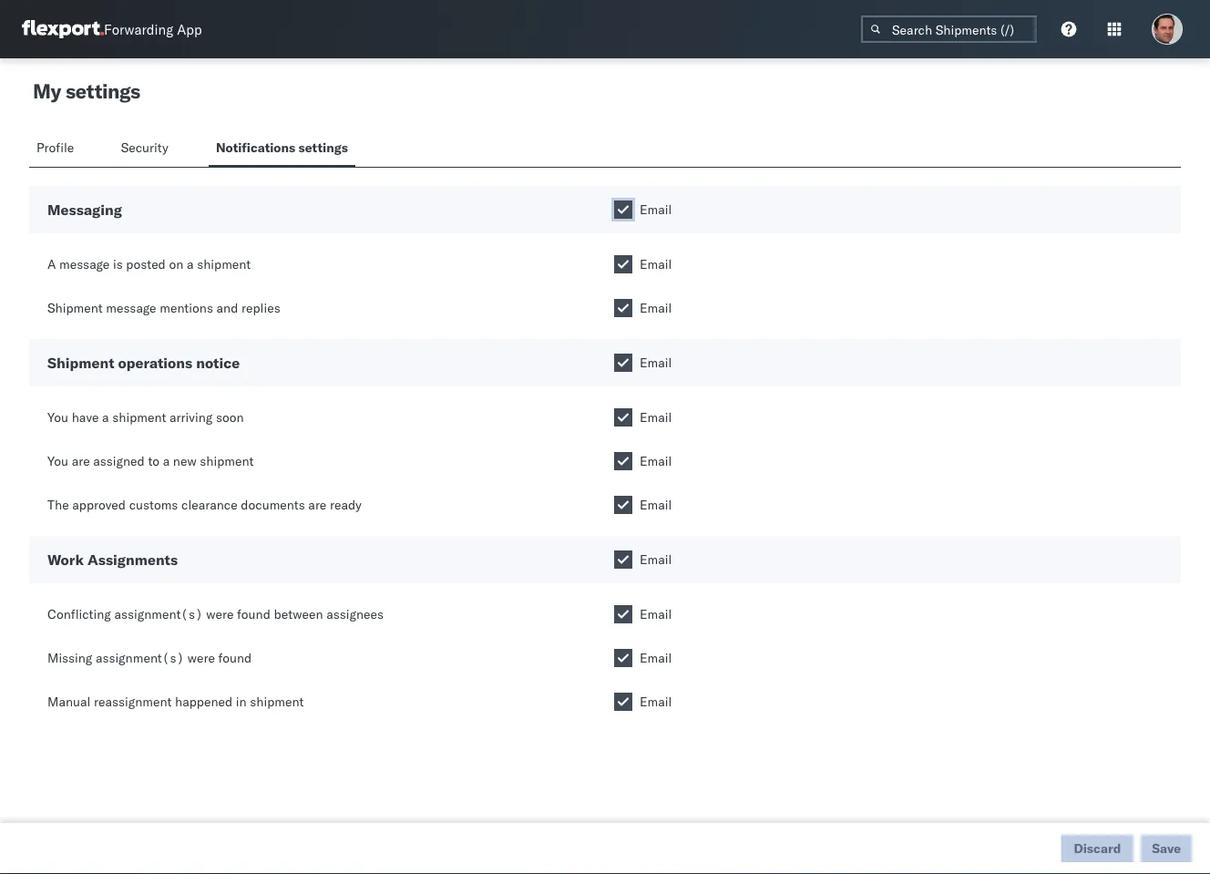 Task type: vqa. For each thing, say whether or not it's contained in the screenshot.
Profile button
yes



Task type: locate. For each thing, give the bounding box(es) containing it.
1 horizontal spatial are
[[309, 497, 327, 513]]

found for conflicting assignment(s) were found between assignees
[[237, 606, 271, 622]]

found left "between"
[[237, 606, 271, 622]]

2 horizontal spatial a
[[187, 256, 194, 272]]

settings right the my
[[66, 78, 140, 103]]

message
[[59, 256, 110, 272], [106, 300, 156, 316]]

arriving
[[170, 409, 213, 425]]

1 email from the top
[[640, 202, 672, 217]]

clearance
[[181, 497, 238, 513]]

None checkbox
[[615, 201, 633, 219], [615, 255, 633, 274], [615, 299, 633, 317], [615, 408, 633, 427], [615, 496, 633, 514], [615, 551, 633, 569], [615, 649, 633, 667], [615, 201, 633, 219], [615, 255, 633, 274], [615, 299, 633, 317], [615, 408, 633, 427], [615, 496, 633, 514], [615, 551, 633, 569], [615, 649, 633, 667]]

were
[[206, 606, 234, 622], [188, 650, 215, 666]]

you are assigned to a new shipment
[[47, 453, 254, 469]]

a right have
[[102, 409, 109, 425]]

assignments
[[87, 551, 178, 569]]

message for a
[[59, 256, 110, 272]]

2 shipment from the top
[[47, 354, 114, 372]]

None checkbox
[[615, 354, 633, 372], [615, 452, 633, 470], [615, 605, 633, 624], [615, 693, 633, 711], [615, 354, 633, 372], [615, 452, 633, 470], [615, 605, 633, 624], [615, 693, 633, 711]]

found
[[237, 606, 271, 622], [218, 650, 252, 666]]

missing assignment(s) were found
[[47, 650, 252, 666]]

5 email from the top
[[640, 409, 672, 425]]

found up the in
[[218, 650, 252, 666]]

assigned
[[93, 453, 145, 469]]

profile
[[36, 140, 74, 155]]

message right a
[[59, 256, 110, 272]]

work
[[47, 551, 84, 569]]

operations
[[118, 354, 193, 372]]

settings for notifications settings
[[299, 140, 348, 155]]

3 email from the top
[[640, 300, 672, 316]]

assignment(s)
[[114, 606, 203, 622], [96, 650, 184, 666]]

shipment down a
[[47, 300, 103, 316]]

shipment for shipment operations notice
[[47, 354, 114, 372]]

a
[[187, 256, 194, 272], [102, 409, 109, 425], [163, 453, 170, 469]]

shipment
[[197, 256, 251, 272], [112, 409, 166, 425], [200, 453, 254, 469], [250, 694, 304, 710]]

the approved customs clearance documents are ready
[[47, 497, 362, 513]]

0 vertical spatial shipment
[[47, 300, 103, 316]]

notifications
[[216, 140, 295, 155]]

email
[[640, 202, 672, 217], [640, 256, 672, 272], [640, 300, 672, 316], [640, 355, 672, 371], [640, 409, 672, 425], [640, 453, 672, 469], [640, 497, 672, 513], [640, 552, 672, 568], [640, 606, 672, 622], [640, 650, 672, 666], [640, 694, 672, 710]]

assignment(s) up the reassignment at the left bottom of the page
[[96, 650, 184, 666]]

2 you from the top
[[47, 453, 68, 469]]

shipment
[[47, 300, 103, 316], [47, 354, 114, 372]]

1 vertical spatial shipment
[[47, 354, 114, 372]]

6 email from the top
[[640, 453, 672, 469]]

1 shipment from the top
[[47, 300, 103, 316]]

1 vertical spatial a
[[102, 409, 109, 425]]

1 vertical spatial found
[[218, 650, 252, 666]]

1 vertical spatial settings
[[299, 140, 348, 155]]

shipment up you are assigned to a new shipment
[[112, 409, 166, 425]]

4 email from the top
[[640, 355, 672, 371]]

email for you have a shipment arriving soon
[[640, 409, 672, 425]]

a message is posted on a shipment
[[47, 256, 251, 272]]

11 email from the top
[[640, 694, 672, 710]]

conflicting assignment(s) were found between assignees
[[47, 606, 384, 622]]

approved
[[72, 497, 126, 513]]

0 vertical spatial settings
[[66, 78, 140, 103]]

2 email from the top
[[640, 256, 672, 272]]

0 vertical spatial are
[[72, 453, 90, 469]]

my
[[33, 78, 61, 103]]

you for you are assigned to a new shipment
[[47, 453, 68, 469]]

message down is at the left of the page
[[106, 300, 156, 316]]

shipment right 'new'
[[200, 453, 254, 469]]

the
[[47, 497, 69, 513]]

happened
[[175, 694, 233, 710]]

9 email from the top
[[640, 606, 672, 622]]

profile button
[[29, 131, 84, 167]]

2 vertical spatial a
[[163, 453, 170, 469]]

0 vertical spatial you
[[47, 409, 68, 425]]

email for you are assigned to a new shipment
[[640, 453, 672, 469]]

1 vertical spatial message
[[106, 300, 156, 316]]

message for shipment
[[106, 300, 156, 316]]

assignment(s) up missing assignment(s) were found
[[114, 606, 203, 622]]

manual reassignment happened in shipment
[[47, 694, 304, 710]]

flexport. image
[[22, 20, 104, 38]]

0 vertical spatial were
[[206, 606, 234, 622]]

shipment up have
[[47, 354, 114, 372]]

were up happened
[[188, 650, 215, 666]]

1 vertical spatial assignment(s)
[[96, 650, 184, 666]]

1 vertical spatial you
[[47, 453, 68, 469]]

0 vertical spatial a
[[187, 256, 194, 272]]

you left have
[[47, 409, 68, 425]]

0 vertical spatial assignment(s)
[[114, 606, 203, 622]]

email for missing assignment(s) were found
[[640, 650, 672, 666]]

0 vertical spatial message
[[59, 256, 110, 272]]

a right to
[[163, 453, 170, 469]]

email for manual reassignment happened in shipment
[[640, 694, 672, 710]]

1 you from the top
[[47, 409, 68, 425]]

are left ready
[[309, 497, 327, 513]]

shipment for shipment message mentions and replies
[[47, 300, 103, 316]]

10 email from the top
[[640, 650, 672, 666]]

you for you have a shipment arriving soon
[[47, 409, 68, 425]]

security button
[[114, 131, 180, 167]]

8 email from the top
[[640, 552, 672, 568]]

notifications settings
[[216, 140, 348, 155]]

to
[[148, 453, 160, 469]]

1 vertical spatial are
[[309, 497, 327, 513]]

are left assigned
[[72, 453, 90, 469]]

forwarding app
[[104, 21, 202, 38]]

missing
[[47, 650, 92, 666]]

work assignments
[[47, 551, 178, 569]]

0 vertical spatial found
[[237, 606, 271, 622]]

you up the
[[47, 453, 68, 469]]

were for missing
[[188, 650, 215, 666]]

are
[[72, 453, 90, 469], [309, 497, 327, 513]]

7 email from the top
[[640, 497, 672, 513]]

manual
[[47, 694, 91, 710]]

notifications settings button
[[209, 131, 355, 167]]

documents
[[241, 497, 305, 513]]

replies
[[242, 300, 281, 316]]

0 horizontal spatial settings
[[66, 78, 140, 103]]

shipment right the in
[[250, 694, 304, 710]]

were left "between"
[[206, 606, 234, 622]]

1 horizontal spatial a
[[163, 453, 170, 469]]

1 horizontal spatial settings
[[299, 140, 348, 155]]

1 vertical spatial were
[[188, 650, 215, 666]]

is
[[113, 256, 123, 272]]

settings
[[66, 78, 140, 103], [299, 140, 348, 155]]

a right on
[[187, 256, 194, 272]]

customs
[[129, 497, 178, 513]]

you
[[47, 409, 68, 425], [47, 453, 68, 469]]

settings inside 'button'
[[299, 140, 348, 155]]

soon
[[216, 409, 244, 425]]

email for messaging
[[640, 202, 672, 217]]

settings right notifications
[[299, 140, 348, 155]]



Task type: describe. For each thing, give the bounding box(es) containing it.
were for conflicting
[[206, 606, 234, 622]]

email for shipment message mentions and replies
[[640, 300, 672, 316]]

email for conflicting assignment(s) were found between assignees
[[640, 606, 672, 622]]

shipment message mentions and replies
[[47, 300, 281, 316]]

Search Shipments (/) text field
[[862, 16, 1038, 43]]

0 horizontal spatial are
[[72, 453, 90, 469]]

found for missing assignment(s) were found
[[218, 650, 252, 666]]

conflicting
[[47, 606, 111, 622]]

in
[[236, 694, 247, 710]]

notice
[[196, 354, 240, 372]]

shipment operations notice
[[47, 354, 240, 372]]

settings for my settings
[[66, 78, 140, 103]]

assignment(s) for missing
[[96, 650, 184, 666]]

between
[[274, 606, 323, 622]]

app
[[177, 21, 202, 38]]

shipment up and
[[197, 256, 251, 272]]

email for a message is posted on a shipment
[[640, 256, 672, 272]]

security
[[121, 140, 169, 155]]

ready
[[330, 497, 362, 513]]

posted
[[126, 256, 166, 272]]

my settings
[[33, 78, 140, 103]]

reassignment
[[94, 694, 172, 710]]

and
[[217, 300, 238, 316]]

you have a shipment arriving soon
[[47, 409, 244, 425]]

new
[[173, 453, 197, 469]]

assignment(s) for conflicting
[[114, 606, 203, 622]]

mentions
[[160, 300, 213, 316]]

forwarding app link
[[22, 20, 202, 38]]

messaging
[[47, 201, 122, 219]]

email for shipment operations notice
[[640, 355, 672, 371]]

a
[[47, 256, 56, 272]]

email for work assignments
[[640, 552, 672, 568]]

email for the approved customs clearance documents are ready
[[640, 497, 672, 513]]

forwarding
[[104, 21, 173, 38]]

have
[[72, 409, 99, 425]]

on
[[169, 256, 184, 272]]

0 horizontal spatial a
[[102, 409, 109, 425]]

assignees
[[327, 606, 384, 622]]



